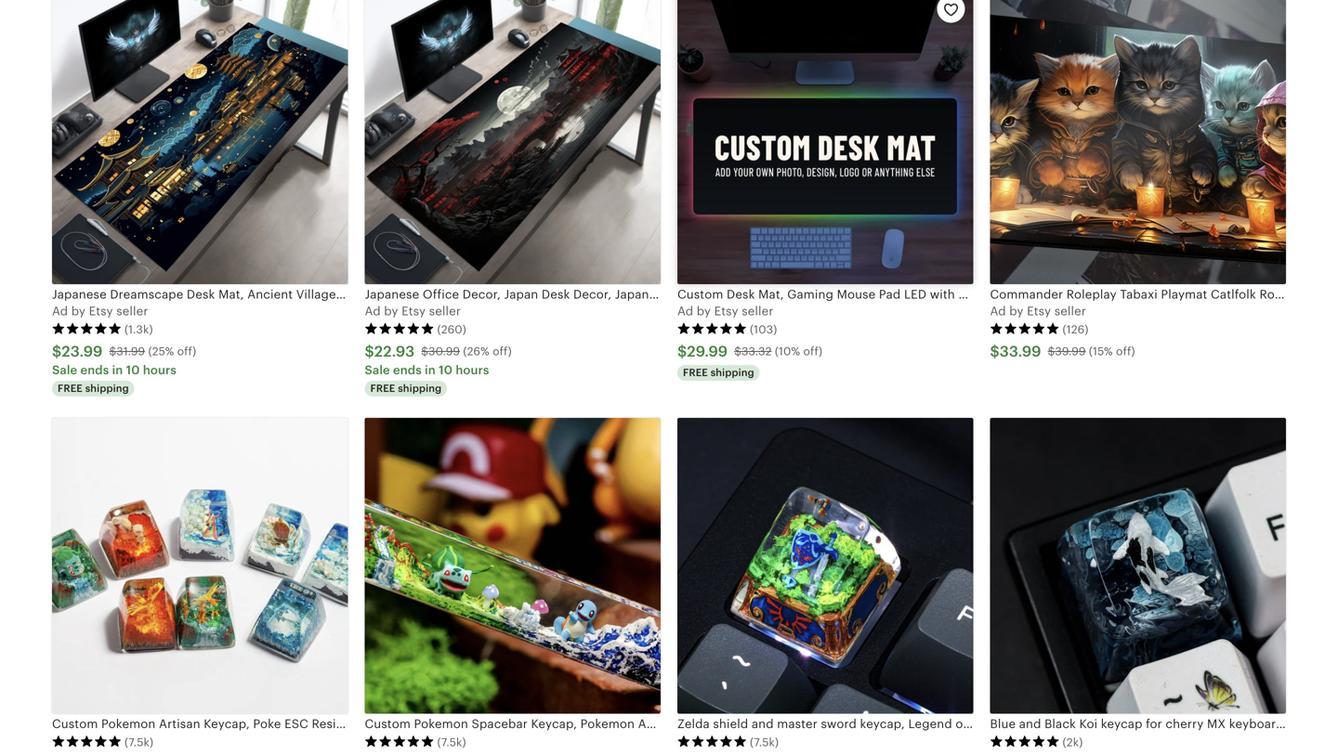 Task type: describe. For each thing, give the bounding box(es) containing it.
$ right '22.93'
[[421, 345, 428, 358]]

y for 33.99
[[1017, 304, 1024, 318]]

commander roleplay tabaxi playmat catlfolk role play gaming play mat gaming tcg playmat tabletop game rpg playmat ptcg playmat gamer gift image
[[990, 0, 1286, 284]]

(10%
[[775, 345, 800, 358]]

a for 29.99
[[677, 304, 686, 318]]

off) for 33.99
[[1116, 345, 1135, 358]]

sale for 22.93
[[365, 363, 390, 377]]

(1.3k)
[[125, 323, 153, 336]]

39.99
[[1055, 345, 1086, 358]]

a d b y etsy seller for 23.99
[[52, 304, 148, 318]]

22.93
[[374, 343, 415, 360]]

$ 23.99 $ 31.99 (25% off) sale ends in 10 hours free shipping
[[52, 343, 196, 395]]

$ right 29.99
[[734, 345, 742, 358]]

30.99
[[428, 345, 460, 358]]

ends for 23.99
[[80, 363, 109, 377]]

10 for 22.93
[[439, 363, 453, 377]]

seller for 22.93
[[429, 304, 461, 318]]

y for 23.99
[[79, 304, 86, 318]]

etsy for 29.99
[[714, 304, 739, 318]]

31.99
[[116, 345, 145, 358]]

in for 23.99
[[112, 363, 123, 377]]

b for 23.99
[[71, 304, 79, 318]]

custom desk mat, gaming mouse pad led with non-slip base, unique design for gamers and office workers, personalized desk pad photo image
[[677, 0, 973, 284]]

$ 33.99 $ 39.99 (15% off)
[[990, 343, 1135, 360]]

$ left '31.99'
[[52, 343, 62, 360]]

d for 23.99
[[60, 304, 68, 318]]

seller for 33.99
[[1055, 304, 1086, 318]]

(126)
[[1063, 323, 1089, 336]]

seller for 23.99
[[116, 304, 148, 318]]

free for 23.99
[[58, 383, 83, 395]]

a for 23.99
[[52, 304, 60, 318]]

etsy for 23.99
[[89, 304, 113, 318]]

japanese dreamscape desk mat, ancient village and lake design, gold black and azure, desktop accessory image
[[52, 0, 348, 284]]

off) for 29.99
[[803, 345, 823, 358]]

33.99
[[1000, 343, 1041, 360]]

(7.5k) for third '(7.5k)' link from right
[[125, 736, 154, 749]]

$ right 23.99 on the left top of the page
[[109, 345, 116, 358]]

(103)
[[750, 323, 777, 336]]

$ inside $ 33.99 $ 39.99 (15% off)
[[1048, 345, 1055, 358]]

blue and black koi keycap for cherry mx keyboard, sa profile keycap, blue koi keycap gaming gear, first christmas gift for boyfriend image
[[990, 418, 1286, 714]]

5 out of 5 stars image inside (2k) link
[[990, 736, 1060, 749]]

$ left 33.32
[[677, 343, 687, 360]]

(26%
[[463, 345, 490, 358]]

japanese office decor, japan desk decor, japan desk mat, fantasy mouse pad, gaming mousepad xl, game table decor, mtg playmat japan image
[[365, 0, 661, 284]]

d for 22.93
[[373, 304, 381, 318]]



Task type: vqa. For each thing, say whether or not it's contained in the screenshot.
22.93 "Sale"
yes



Task type: locate. For each thing, give the bounding box(es) containing it.
10 down 30.99
[[439, 363, 453, 377]]

3 etsy from the left
[[714, 304, 739, 318]]

4 y from the left
[[1017, 304, 1024, 318]]

in down '31.99'
[[112, 363, 123, 377]]

a up the $ 29.99 $ 33.32 (10% off) free shipping
[[677, 304, 686, 318]]

free inside $ 22.93 $ 30.99 (26% off) sale ends in 10 hours free shipping
[[370, 383, 395, 395]]

$ 22.93 $ 30.99 (26% off) sale ends in 10 hours free shipping
[[365, 343, 512, 395]]

2 b from the left
[[384, 304, 392, 318]]

0 horizontal spatial (7.5k) link
[[52, 418, 348, 756]]

ends inside $ 22.93 $ 30.99 (26% off) sale ends in 10 hours free shipping
[[393, 363, 422, 377]]

off) for 23.99
[[177, 345, 196, 358]]

off) right (15%
[[1116, 345, 1135, 358]]

b
[[71, 304, 79, 318], [384, 304, 392, 318], [697, 304, 705, 318], [1009, 304, 1017, 318]]

off) inside $ 33.99 $ 39.99 (15% off)
[[1116, 345, 1135, 358]]

shipping inside $ 22.93 $ 30.99 (26% off) sale ends in 10 hours free shipping
[[398, 383, 442, 395]]

23.99
[[62, 343, 103, 360]]

3 off) from the left
[[803, 345, 823, 358]]

free inside the $ 29.99 $ 33.32 (10% off) free shipping
[[683, 367, 708, 379]]

a d b y etsy seller for 33.99
[[990, 304, 1086, 318]]

off) right (10%
[[803, 345, 823, 358]]

seller for 29.99
[[742, 304, 774, 318]]

etsy for 22.93
[[402, 304, 426, 318]]

y
[[79, 304, 86, 318], [392, 304, 398, 318], [704, 304, 711, 318], [1017, 304, 1024, 318]]

3 (7.5k) link from the left
[[677, 418, 973, 756]]

d up 29.99
[[686, 304, 693, 318]]

b up 33.99
[[1009, 304, 1017, 318]]

(25%
[[148, 345, 174, 358]]

2 ends from the left
[[393, 363, 422, 377]]

2 y from the left
[[392, 304, 398, 318]]

shipping
[[711, 367, 754, 379], [85, 383, 129, 395], [398, 383, 442, 395]]

sale down '22.93'
[[365, 363, 390, 377]]

b up '22.93'
[[384, 304, 392, 318]]

d up 33.99
[[998, 304, 1006, 318]]

hours down (25%
[[143, 363, 177, 377]]

a up $ 33.99 $ 39.99 (15% off)
[[990, 304, 999, 318]]

$
[[52, 343, 62, 360], [365, 343, 374, 360], [677, 343, 687, 360], [990, 343, 1000, 360], [109, 345, 116, 358], [421, 345, 428, 358], [734, 345, 742, 358], [1048, 345, 1055, 358]]

d for 29.99
[[686, 304, 693, 318]]

seller up (103)
[[742, 304, 774, 318]]

(15%
[[1089, 345, 1113, 358]]

etsy up 29.99
[[714, 304, 739, 318]]

etsy up '22.93'
[[402, 304, 426, 318]]

2 (7.5k) from the left
[[437, 736, 466, 749]]

shipping inside the $ 29.99 $ 33.32 (10% off) free shipping
[[711, 367, 754, 379]]

0 horizontal spatial hours
[[143, 363, 177, 377]]

shipping down 33.32
[[711, 367, 754, 379]]

y up 23.99 on the left top of the page
[[79, 304, 86, 318]]

b up 23.99 on the left top of the page
[[71, 304, 79, 318]]

1 a from the left
[[52, 304, 60, 318]]

hours inside $ 23.99 $ 31.99 (25% off) sale ends in 10 hours free shipping
[[143, 363, 177, 377]]

seller up (1.3k)
[[116, 304, 148, 318]]

in for 22.93
[[425, 363, 436, 377]]

ends down 23.99 on the left top of the page
[[80, 363, 109, 377]]

3 a from the left
[[677, 304, 686, 318]]

a
[[52, 304, 60, 318], [365, 304, 373, 318], [677, 304, 686, 318], [990, 304, 999, 318]]

a d b y etsy seller up (126) on the top
[[990, 304, 1086, 318]]

a d b y etsy seller up (103)
[[677, 304, 774, 318]]

0 horizontal spatial shipping
[[85, 383, 129, 395]]

1 horizontal spatial shipping
[[398, 383, 442, 395]]

3 seller from the left
[[742, 304, 774, 318]]

shipping inside $ 23.99 $ 31.99 (25% off) sale ends in 10 hours free shipping
[[85, 383, 129, 395]]

2 10 from the left
[[439, 363, 453, 377]]

1 off) from the left
[[177, 345, 196, 358]]

1 horizontal spatial ends
[[393, 363, 422, 377]]

2 horizontal spatial (7.5k)
[[750, 736, 779, 749]]

ends for 22.93
[[393, 363, 422, 377]]

10 inside $ 22.93 $ 30.99 (26% off) sale ends in 10 hours free shipping
[[439, 363, 453, 377]]

4 d from the left
[[998, 304, 1006, 318]]

d
[[60, 304, 68, 318], [373, 304, 381, 318], [686, 304, 693, 318], [998, 304, 1006, 318]]

2 in from the left
[[425, 363, 436, 377]]

seller up (126) on the top
[[1055, 304, 1086, 318]]

etsy for 33.99
[[1027, 304, 1051, 318]]

4 off) from the left
[[1116, 345, 1135, 358]]

shipping down '31.99'
[[85, 383, 129, 395]]

10 down '31.99'
[[126, 363, 140, 377]]

y for 22.93
[[392, 304, 398, 318]]

1 b from the left
[[71, 304, 79, 318]]

ends inside $ 23.99 $ 31.99 (25% off) sale ends in 10 hours free shipping
[[80, 363, 109, 377]]

2 hours from the left
[[456, 363, 489, 377]]

seller
[[116, 304, 148, 318], [429, 304, 461, 318], [742, 304, 774, 318], [1055, 304, 1086, 318]]

2 horizontal spatial (7.5k) link
[[677, 418, 973, 756]]

free down 29.99
[[683, 367, 708, 379]]

a d b y etsy seller
[[52, 304, 148, 318], [365, 304, 461, 318], [677, 304, 774, 318], [990, 304, 1086, 318]]

ends
[[80, 363, 109, 377], [393, 363, 422, 377]]

(7.5k) link
[[52, 418, 348, 756], [365, 418, 661, 756], [677, 418, 973, 756]]

1 horizontal spatial in
[[425, 363, 436, 377]]

sale inside $ 23.99 $ 31.99 (25% off) sale ends in 10 hours free shipping
[[52, 363, 77, 377]]

b for 33.99
[[1009, 304, 1017, 318]]

4 a from the left
[[990, 304, 999, 318]]

1 in from the left
[[112, 363, 123, 377]]

(2k) link
[[990, 418, 1286, 756]]

1 10 from the left
[[126, 363, 140, 377]]

zelda shield and master sword keycap, legend of zelda resin keycap, zelda keycap legend of zelda gifts, halloween gift for him, anime keycap image
[[677, 418, 973, 714]]

1 (7.5k) from the left
[[125, 736, 154, 749]]

(7.5k) for second '(7.5k)' link
[[437, 736, 466, 749]]

4 a d b y etsy seller from the left
[[990, 304, 1086, 318]]

2 d from the left
[[373, 304, 381, 318]]

1 horizontal spatial 10
[[439, 363, 453, 377]]

sale
[[52, 363, 77, 377], [365, 363, 390, 377]]

off) inside $ 22.93 $ 30.99 (26% off) sale ends in 10 hours free shipping
[[493, 345, 512, 358]]

$ left 30.99
[[365, 343, 374, 360]]

a up $ 22.93 $ 30.99 (26% off) sale ends in 10 hours free shipping
[[365, 304, 373, 318]]

(260)
[[437, 323, 466, 336]]

2 a from the left
[[365, 304, 373, 318]]

2 horizontal spatial free
[[683, 367, 708, 379]]

off) inside the $ 29.99 $ 33.32 (10% off) free shipping
[[803, 345, 823, 358]]

b up 29.99
[[697, 304, 705, 318]]

2 (7.5k) link from the left
[[365, 418, 661, 756]]

free down 23.99 on the left top of the page
[[58, 383, 83, 395]]

free inside $ 23.99 $ 31.99 (25% off) sale ends in 10 hours free shipping
[[58, 383, 83, 395]]

$ right 33.99
[[1048, 345, 1055, 358]]

sale down 23.99 on the left top of the page
[[52, 363, 77, 377]]

d up 23.99 on the left top of the page
[[60, 304, 68, 318]]

0 horizontal spatial free
[[58, 383, 83, 395]]

1 y from the left
[[79, 304, 86, 318]]

custom pokemon spacebar keycap, pokemon artisan keycap, custom pokemon keycaps, anime keycap, cute keycaps, unique gift for him image
[[365, 418, 661, 714]]

1 sale from the left
[[52, 363, 77, 377]]

5 out of 5 stars image
[[52, 322, 122, 335], [365, 322, 434, 335], [677, 322, 747, 335], [990, 322, 1060, 335], [52, 736, 122, 749], [365, 736, 434, 749], [677, 736, 747, 749], [990, 736, 1060, 749]]

3 y from the left
[[704, 304, 711, 318]]

$ left 39.99
[[990, 343, 1000, 360]]

ends down '22.93'
[[393, 363, 422, 377]]

$ 29.99 $ 33.32 (10% off) free shipping
[[677, 343, 823, 379]]

shipping for 22.93
[[398, 383, 442, 395]]

seller up (260) on the top left of page
[[429, 304, 461, 318]]

0 horizontal spatial 10
[[126, 363, 140, 377]]

in
[[112, 363, 123, 377], [425, 363, 436, 377]]

2 horizontal spatial shipping
[[711, 367, 754, 379]]

4 seller from the left
[[1055, 304, 1086, 318]]

1 horizontal spatial free
[[370, 383, 395, 395]]

etsy up 33.99
[[1027, 304, 1051, 318]]

1 horizontal spatial (7.5k)
[[437, 736, 466, 749]]

d for 33.99
[[998, 304, 1006, 318]]

a d b y etsy seller for 29.99
[[677, 304, 774, 318]]

3 (7.5k) from the left
[[750, 736, 779, 749]]

0 horizontal spatial ends
[[80, 363, 109, 377]]

1 d from the left
[[60, 304, 68, 318]]

10 for 23.99
[[126, 363, 140, 377]]

shipping for 23.99
[[85, 383, 129, 395]]

1 seller from the left
[[116, 304, 148, 318]]

1 hours from the left
[[143, 363, 177, 377]]

free down '22.93'
[[370, 383, 395, 395]]

10
[[126, 363, 140, 377], [439, 363, 453, 377]]

29.99
[[687, 343, 728, 360]]

a for 33.99
[[990, 304, 999, 318]]

free for 22.93
[[370, 383, 395, 395]]

custom pokemon artisan keycap, poke esc resin keycap, pokemon spacebar resin handmade keycap, pokemon character custom keycap | gift for dad image
[[52, 418, 348, 714]]

etsy up 23.99 on the left top of the page
[[89, 304, 113, 318]]

a d b y etsy seller for 22.93
[[365, 304, 461, 318]]

a d b y etsy seller up (260) on the top left of page
[[365, 304, 461, 318]]

a for 22.93
[[365, 304, 373, 318]]

in inside $ 22.93 $ 30.99 (26% off) sale ends in 10 hours free shipping
[[425, 363, 436, 377]]

4 b from the left
[[1009, 304, 1017, 318]]

b for 29.99
[[697, 304, 705, 318]]

sale for 23.99
[[52, 363, 77, 377]]

y up 33.99
[[1017, 304, 1024, 318]]

0 horizontal spatial sale
[[52, 363, 77, 377]]

1 horizontal spatial sale
[[365, 363, 390, 377]]

a d b y etsy seller up (1.3k)
[[52, 304, 148, 318]]

33.32
[[742, 345, 772, 358]]

3 b from the left
[[697, 304, 705, 318]]

sale inside $ 22.93 $ 30.99 (26% off) sale ends in 10 hours free shipping
[[365, 363, 390, 377]]

(7.5k)
[[125, 736, 154, 749], [437, 736, 466, 749], [750, 736, 779, 749]]

1 ends from the left
[[80, 363, 109, 377]]

hours inside $ 22.93 $ 30.99 (26% off) sale ends in 10 hours free shipping
[[456, 363, 489, 377]]

1 horizontal spatial hours
[[456, 363, 489, 377]]

in down 30.99
[[425, 363, 436, 377]]

off) for 22.93
[[493, 345, 512, 358]]

2 sale from the left
[[365, 363, 390, 377]]

y up '22.93'
[[392, 304, 398, 318]]

1 horizontal spatial (7.5k) link
[[365, 418, 661, 756]]

hours for 22.93
[[456, 363, 489, 377]]

2 etsy from the left
[[402, 304, 426, 318]]

10 inside $ 23.99 $ 31.99 (25% off) sale ends in 10 hours free shipping
[[126, 363, 140, 377]]

2 seller from the left
[[429, 304, 461, 318]]

hours
[[143, 363, 177, 377], [456, 363, 489, 377]]

shipping down 30.99
[[398, 383, 442, 395]]

1 etsy from the left
[[89, 304, 113, 318]]

a up $ 23.99 $ 31.99 (25% off) sale ends in 10 hours free shipping
[[52, 304, 60, 318]]

3 a d b y etsy seller from the left
[[677, 304, 774, 318]]

off) right (25%
[[177, 345, 196, 358]]

d up '22.93'
[[373, 304, 381, 318]]

2 a d b y etsy seller from the left
[[365, 304, 461, 318]]

in inside $ 23.99 $ 31.99 (25% off) sale ends in 10 hours free shipping
[[112, 363, 123, 377]]

2 off) from the left
[[493, 345, 512, 358]]

0 horizontal spatial in
[[112, 363, 123, 377]]

(2k)
[[1063, 736, 1083, 749]]

4 etsy from the left
[[1027, 304, 1051, 318]]

(7.5k) for 1st '(7.5k)' link from the right
[[750, 736, 779, 749]]

off)
[[177, 345, 196, 358], [493, 345, 512, 358], [803, 345, 823, 358], [1116, 345, 1135, 358]]

hours down (26%
[[456, 363, 489, 377]]

b for 22.93
[[384, 304, 392, 318]]

1 a d b y etsy seller from the left
[[52, 304, 148, 318]]

off) right (26%
[[493, 345, 512, 358]]

free
[[683, 367, 708, 379], [58, 383, 83, 395], [370, 383, 395, 395]]

etsy
[[89, 304, 113, 318], [402, 304, 426, 318], [714, 304, 739, 318], [1027, 304, 1051, 318]]

0 horizontal spatial (7.5k)
[[125, 736, 154, 749]]

y for 29.99
[[704, 304, 711, 318]]

y up 29.99
[[704, 304, 711, 318]]

off) inside $ 23.99 $ 31.99 (25% off) sale ends in 10 hours free shipping
[[177, 345, 196, 358]]

hours for 23.99
[[143, 363, 177, 377]]

1 (7.5k) link from the left
[[52, 418, 348, 756]]

3 d from the left
[[686, 304, 693, 318]]



